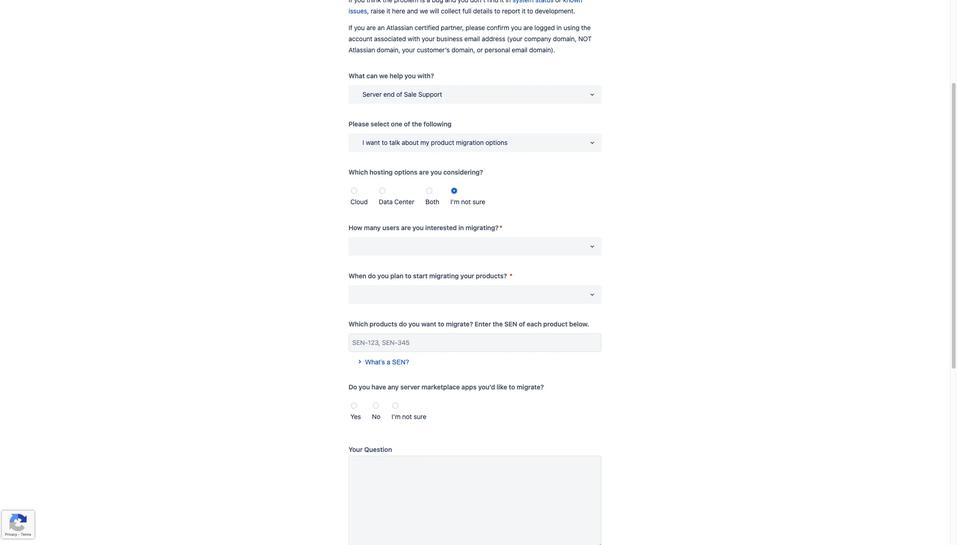 Task type: locate. For each thing, give the bounding box(es) containing it.
0 horizontal spatial atlassian
[[349, 46, 375, 54]]

your question
[[349, 446, 392, 454]]

not down "considering?"
[[461, 198, 471, 206]]

product right my
[[431, 139, 455, 147]]

2 vertical spatial your
[[461, 272, 475, 280]]

2 option group from the top
[[349, 397, 602, 423]]

will
[[430, 7, 440, 15]]

0 vertical spatial open image
[[587, 89, 598, 100]]

1 vertical spatial the
[[412, 120, 422, 128]]

of
[[397, 90, 403, 98], [404, 120, 411, 128], [519, 321, 526, 328]]

logged
[[535, 24, 555, 32]]

sure down the server
[[414, 413, 427, 421]]

1 horizontal spatial in
[[557, 24, 562, 32]]

open image
[[587, 241, 598, 252], [587, 289, 598, 301]]

0 horizontal spatial options
[[395, 168, 418, 176]]

which left "products"
[[349, 321, 368, 328]]

1 horizontal spatial migrate?
[[517, 384, 544, 391]]

want right "products"
[[422, 321, 437, 328]]

enter
[[475, 321, 491, 328]]

option group
[[349, 182, 602, 208], [349, 397, 602, 423]]

* right products?
[[510, 272, 513, 280]]

domain, left or
[[452, 46, 475, 54]]

can
[[367, 72, 378, 80]]

server
[[363, 90, 382, 98]]

1 horizontal spatial domain,
[[452, 46, 475, 54]]

sure
[[473, 198, 486, 206], [414, 413, 427, 421]]

i'm right no
[[392, 413, 401, 421]]

to left 'talk'
[[382, 139, 388, 147]]

you left plan
[[378, 272, 389, 280]]

do right when
[[368, 272, 376, 280]]

it left here
[[387, 7, 391, 15]]

when
[[349, 272, 367, 280]]

known issues link
[[349, 0, 583, 15]]

both
[[426, 198, 440, 206]]

1 vertical spatial migrate?
[[517, 384, 544, 391]]

sure up 'migrating?'
[[473, 198, 486, 206]]

an
[[378, 24, 385, 32]]

please
[[349, 120, 369, 128]]

, raise it here and we will collect full details to report it to development.
[[367, 7, 576, 15]]

1 vertical spatial your
[[402, 46, 415, 54]]

1 open image from the top
[[587, 89, 598, 100]]

option group containing cloud
[[349, 182, 602, 208]]

your down with
[[402, 46, 415, 54]]

email down please
[[465, 35, 480, 43]]

domain, down using
[[553, 35, 577, 43]]

in
[[557, 24, 562, 32], [459, 224, 464, 232]]

of right one
[[404, 120, 411, 128]]

migrating
[[430, 272, 459, 280]]

business
[[437, 35, 463, 43]]

you
[[354, 24, 365, 32], [511, 24, 522, 32], [405, 72, 416, 80], [431, 168, 442, 176], [413, 224, 424, 232], [378, 272, 389, 280], [409, 321, 420, 328], [359, 384, 370, 391]]

when do you plan to start migrating your products? *
[[349, 272, 513, 280]]

1 vertical spatial product
[[544, 321, 568, 328]]

of right 'end'
[[397, 90, 403, 98]]

migrating?
[[466, 224, 499, 232]]

0 vertical spatial *
[[500, 224, 503, 232]]

the left sen
[[493, 321, 503, 328]]

0 horizontal spatial migrate?
[[446, 321, 473, 328]]

account
[[349, 35, 373, 43]]

to
[[495, 7, 501, 15], [528, 7, 534, 15], [382, 139, 388, 147], [405, 272, 412, 280], [438, 321, 445, 328], [509, 384, 516, 391]]

open image
[[587, 89, 598, 100], [587, 137, 598, 148]]

here
[[392, 7, 406, 15]]

0 horizontal spatial we
[[379, 72, 388, 80]]

hosting
[[370, 168, 393, 176]]

raise
[[371, 7, 385, 15]]

0 horizontal spatial *
[[500, 224, 503, 232]]

1 open image from the top
[[587, 241, 598, 252]]

option group for considering?
[[349, 182, 602, 208]]

1 horizontal spatial *
[[510, 272, 513, 280]]

* right 'migrating?'
[[500, 224, 503, 232]]

1 horizontal spatial we
[[420, 7, 428, 15]]

have
[[372, 384, 386, 391]]

2 horizontal spatial of
[[519, 321, 526, 328]]

email
[[465, 35, 480, 43], [512, 46, 528, 54]]

1 vertical spatial do
[[399, 321, 407, 328]]

1 vertical spatial which
[[349, 321, 368, 328]]

which left hosting at the left of page
[[349, 168, 368, 176]]

not down the server
[[403, 413, 412, 421]]

1 horizontal spatial i'm not sure
[[451, 198, 486, 206]]

domain,
[[553, 35, 577, 43], [377, 46, 401, 54], [452, 46, 475, 54]]

0 vertical spatial product
[[431, 139, 455, 147]]

with?
[[418, 72, 434, 80]]

1 horizontal spatial your
[[422, 35, 435, 43]]

and
[[407, 7, 418, 15]]

we left will
[[420, 7, 428, 15]]

it right report on the right of page
[[522, 7, 526, 15]]

1 option group from the top
[[349, 182, 602, 208]]

1 vertical spatial in
[[459, 224, 464, 232]]

cloud
[[351, 198, 368, 206]]

1 vertical spatial not
[[403, 413, 412, 421]]

2 which from the top
[[349, 321, 368, 328]]

the up about
[[412, 120, 422, 128]]

0 horizontal spatial sure
[[414, 413, 427, 421]]

your right migrating
[[461, 272, 475, 280]]

0 vertical spatial open image
[[587, 241, 598, 252]]

i'm
[[451, 198, 460, 206], [392, 413, 401, 421]]

in left using
[[557, 24, 562, 32]]

i'm not sure up 'migrating?'
[[451, 198, 486, 206]]

1 horizontal spatial product
[[544, 321, 568, 328]]

(your
[[507, 35, 523, 43]]

report
[[502, 7, 521, 15]]

*
[[500, 224, 503, 232], [510, 272, 513, 280]]

i'm not sure
[[451, 198, 486, 206], [392, 413, 427, 421]]

1 horizontal spatial not
[[461, 198, 471, 206]]

it
[[387, 7, 391, 15], [522, 7, 526, 15]]

0 vertical spatial the
[[582, 24, 591, 32]]

2 vertical spatial the
[[493, 321, 503, 328]]

0 horizontal spatial i'm not sure
[[392, 413, 427, 421]]

how many users are you interested in migrating? *
[[349, 224, 503, 232]]

one
[[391, 120, 403, 128]]

options
[[486, 139, 508, 147], [395, 168, 418, 176]]

1 vertical spatial we
[[379, 72, 388, 80]]

migrate?
[[446, 321, 473, 328], [517, 384, 544, 391]]

your
[[422, 35, 435, 43], [402, 46, 415, 54], [461, 272, 475, 280]]

0 horizontal spatial domain,
[[377, 46, 401, 54]]

0 horizontal spatial i'm
[[392, 413, 401, 421]]

2 open image from the top
[[587, 137, 598, 148]]

0 vertical spatial migrate?
[[446, 321, 473, 328]]

0 vertical spatial options
[[486, 139, 508, 147]]

1 vertical spatial want
[[422, 321, 437, 328]]

2 open image from the top
[[587, 289, 598, 301]]

you left interested
[[413, 224, 424, 232]]

any
[[388, 384, 399, 391]]

email down (your at the right top of page
[[512, 46, 528, 54]]

atlassian up associated
[[387, 24, 413, 32]]

do right "products"
[[399, 321, 407, 328]]

domain, down associated
[[377, 46, 401, 54]]

i'm right both
[[451, 198, 460, 206]]

1 vertical spatial option group
[[349, 397, 602, 423]]

we right can
[[379, 72, 388, 80]]

0 horizontal spatial of
[[397, 90, 403, 98]]

0 vertical spatial email
[[465, 35, 480, 43]]

products?
[[476, 272, 507, 280]]

1 vertical spatial sure
[[414, 413, 427, 421]]

1 vertical spatial open image
[[587, 289, 598, 301]]

which hosting options are you considering?
[[349, 168, 483, 176]]

i'm not sure down the server
[[392, 413, 427, 421]]

want right the i
[[366, 139, 380, 147]]

like
[[497, 384, 508, 391]]

options right migration
[[486, 139, 508, 147]]

0 vertical spatial do
[[368, 272, 376, 280]]

yes
[[351, 413, 361, 421]]

2 horizontal spatial the
[[582, 24, 591, 32]]

2 horizontal spatial domain,
[[553, 35, 577, 43]]

certified
[[415, 24, 439, 32]]

1 horizontal spatial the
[[493, 321, 503, 328]]

None radio
[[351, 188, 358, 194], [380, 188, 386, 194], [426, 188, 433, 194], [373, 403, 379, 410], [392, 403, 399, 410], [351, 188, 358, 194], [380, 188, 386, 194], [426, 188, 433, 194], [373, 403, 379, 410], [392, 403, 399, 410]]

1 horizontal spatial it
[[522, 7, 526, 15]]

1 vertical spatial options
[[395, 168, 418, 176]]

atlassian down account
[[349, 46, 375, 54]]

are
[[367, 24, 376, 32], [524, 24, 533, 32], [419, 168, 429, 176], [401, 224, 411, 232]]

0 vertical spatial want
[[366, 139, 380, 147]]

which for which hosting options are you considering?
[[349, 168, 368, 176]]

0 vertical spatial in
[[557, 24, 562, 32]]

option group containing yes
[[349, 397, 602, 423]]

end
[[384, 90, 395, 98]]

how
[[349, 224, 363, 232]]

are right users
[[401, 224, 411, 232]]

want
[[366, 139, 380, 147], [422, 321, 437, 328]]

issues
[[349, 7, 367, 15]]

you right help
[[405, 72, 416, 80]]

0 vertical spatial atlassian
[[387, 24, 413, 32]]

product right each
[[544, 321, 568, 328]]

1 vertical spatial open image
[[587, 137, 598, 148]]

option group down 'apps'
[[349, 397, 602, 423]]

are left an
[[367, 24, 376, 32]]

address
[[482, 35, 506, 43]]

1 vertical spatial email
[[512, 46, 528, 54]]

following
[[424, 120, 452, 128]]

the
[[582, 24, 591, 32], [412, 120, 422, 128], [493, 321, 503, 328]]

migrate? right like
[[517, 384, 544, 391]]

data
[[379, 198, 393, 206]]

None radio
[[451, 188, 458, 194], [351, 403, 358, 410], [451, 188, 458, 194], [351, 403, 358, 410]]

domain).
[[530, 46, 556, 54]]

to right like
[[509, 384, 516, 391]]

0 vertical spatial i'm
[[451, 198, 460, 206]]

2 it from the left
[[522, 7, 526, 15]]

open image for when do you plan to start migrating your products? *
[[587, 289, 598, 301]]

1 horizontal spatial do
[[399, 321, 407, 328]]

0 horizontal spatial want
[[366, 139, 380, 147]]

1 horizontal spatial sure
[[473, 198, 486, 206]]

atlassian
[[387, 24, 413, 32], [349, 46, 375, 54]]

interested
[[426, 224, 457, 232]]

if you are an atlassian certified partner, please confirm you are logged in using the account associated with your business email address (your company domain, not atlassian domain, your customer's domain, or personal email domain).
[[349, 24, 592, 54]]

no
[[372, 413, 381, 421]]

in right interested
[[459, 224, 464, 232]]

1 which from the top
[[349, 168, 368, 176]]

0 horizontal spatial not
[[403, 413, 412, 421]]

1 horizontal spatial of
[[404, 120, 411, 128]]

my
[[421, 139, 430, 147]]

the up not
[[582, 24, 591, 32]]

0 vertical spatial option group
[[349, 182, 602, 208]]

of right sen
[[519, 321, 526, 328]]

to left report on the right of page
[[495, 7, 501, 15]]

you up (your at the right top of page
[[511, 24, 522, 32]]

0 horizontal spatial do
[[368, 272, 376, 280]]

1 horizontal spatial options
[[486, 139, 508, 147]]

migrate? left enter
[[446, 321, 473, 328]]

not
[[461, 198, 471, 206], [403, 413, 412, 421]]

your down certified
[[422, 35, 435, 43]]

0 horizontal spatial it
[[387, 7, 391, 15]]

option group down "considering?"
[[349, 182, 602, 208]]

open image for i want to talk about my product migration options
[[587, 137, 598, 148]]

0 vertical spatial which
[[349, 168, 368, 176]]

options right hosting at the left of page
[[395, 168, 418, 176]]

1 vertical spatial atlassian
[[349, 46, 375, 54]]



Task type: describe. For each thing, give the bounding box(es) containing it.
open image for how many users are you interested in migrating? *
[[587, 241, 598, 252]]

2 vertical spatial of
[[519, 321, 526, 328]]

1 horizontal spatial i'm
[[451, 198, 460, 206]]

what
[[349, 72, 365, 80]]

0 horizontal spatial in
[[459, 224, 464, 232]]

products
[[370, 321, 398, 328]]

if
[[349, 24, 353, 32]]

below.
[[570, 321, 590, 328]]

to right plan
[[405, 272, 412, 280]]

migration
[[456, 139, 484, 147]]

do
[[349, 384, 357, 391]]

sen
[[505, 321, 518, 328]]

about
[[402, 139, 419, 147]]

apps
[[462, 384, 477, 391]]

sen?
[[392, 359, 409, 366]]

or
[[477, 46, 483, 54]]

1 vertical spatial i'm not sure
[[392, 413, 427, 421]]

0 horizontal spatial the
[[412, 120, 422, 128]]

0 vertical spatial of
[[397, 90, 403, 98]]

not
[[579, 35, 592, 43]]

are down my
[[419, 168, 429, 176]]

0 vertical spatial we
[[420, 7, 428, 15]]

you right if at the top left
[[354, 24, 365, 32]]

1 horizontal spatial email
[[512, 46, 528, 54]]

please
[[466, 24, 485, 32]]

associated
[[374, 35, 406, 43]]

help
[[390, 72, 403, 80]]

,
[[367, 7, 369, 15]]

are up company
[[524, 24, 533, 32]]

0 vertical spatial your
[[422, 35, 435, 43]]

you'd
[[479, 384, 495, 391]]

which products do you want to migrate? enter the sen of each product below.
[[349, 321, 590, 328]]

open image for server end of sale support
[[587, 89, 598, 100]]

each
[[527, 321, 542, 328]]

what can we help you with?
[[349, 72, 434, 80]]

Which products do you want to migrate? Enter the SEN of each product below.  text field
[[349, 334, 602, 353]]

1 it from the left
[[387, 7, 391, 15]]

server end of sale support
[[363, 90, 442, 98]]

i
[[363, 139, 364, 147]]

known issues
[[349, 0, 583, 15]]

server
[[401, 384, 420, 391]]

Your Question text field
[[349, 456, 602, 546]]

collect
[[441, 7, 461, 15]]

what's
[[366, 359, 385, 366]]

do you have any server marketplace apps you'd like to migrate?
[[349, 384, 544, 391]]

start
[[413, 272, 428, 280]]

0 horizontal spatial product
[[431, 139, 455, 147]]

question
[[364, 446, 392, 454]]

1 horizontal spatial want
[[422, 321, 437, 328]]

1 vertical spatial of
[[404, 120, 411, 128]]

0 horizontal spatial your
[[402, 46, 415, 54]]

using
[[564, 24, 580, 32]]

support
[[419, 90, 442, 98]]

option group for marketplace
[[349, 397, 602, 423]]

personal
[[485, 46, 510, 54]]

1 vertical spatial i'm
[[392, 413, 401, 421]]

marketplace
[[422, 384, 460, 391]]

many
[[364, 224, 381, 232]]

details
[[473, 7, 493, 15]]

center
[[395, 198, 415, 206]]

partner,
[[441, 24, 464, 32]]

data center
[[379, 198, 415, 206]]

what's a sen? button
[[349, 348, 415, 372]]

the inside if you are an atlassian certified partner, please confirm you are logged in using the account associated with your business email address (your company domain, not atlassian domain, your customer's domain, or personal email domain).
[[582, 24, 591, 32]]

select
[[371, 120, 390, 128]]

0 vertical spatial i'm not sure
[[451, 198, 486, 206]]

you right the do
[[359, 384, 370, 391]]

0 vertical spatial not
[[461, 198, 471, 206]]

talk
[[390, 139, 400, 147]]

which for which products do you want to migrate? enter the sen of each product below.
[[349, 321, 368, 328]]

0 vertical spatial sure
[[473, 198, 486, 206]]

customer's
[[417, 46, 450, 54]]

to right report on the right of page
[[528, 7, 534, 15]]

you left "considering?"
[[431, 168, 442, 176]]

i want to talk about my product migration options
[[363, 139, 508, 147]]

considering?
[[444, 168, 483, 176]]

with
[[408, 35, 420, 43]]

sale
[[404, 90, 417, 98]]

plan
[[391, 272, 404, 280]]

1 vertical spatial *
[[510, 272, 513, 280]]

your
[[349, 446, 363, 454]]

full
[[463, 7, 472, 15]]

a
[[387, 359, 391, 366]]

2 horizontal spatial your
[[461, 272, 475, 280]]

you right "products"
[[409, 321, 420, 328]]

to up which products do you want to migrate? enter the sen of each product below. text box
[[438, 321, 445, 328]]

company
[[525, 35, 552, 43]]

what's a sen?
[[366, 359, 409, 366]]

in inside if you are an atlassian certified partner, please confirm you are logged in using the account associated with your business email address (your company domain, not atlassian domain, your customer's domain, or personal email domain).
[[557, 24, 562, 32]]

confirm
[[487, 24, 510, 32]]

1 horizontal spatial atlassian
[[387, 24, 413, 32]]

known
[[564, 0, 583, 4]]

users
[[383, 224, 400, 232]]

0 horizontal spatial email
[[465, 35, 480, 43]]



Task type: vqa. For each thing, say whether or not it's contained in the screenshot.
the top your
yes



